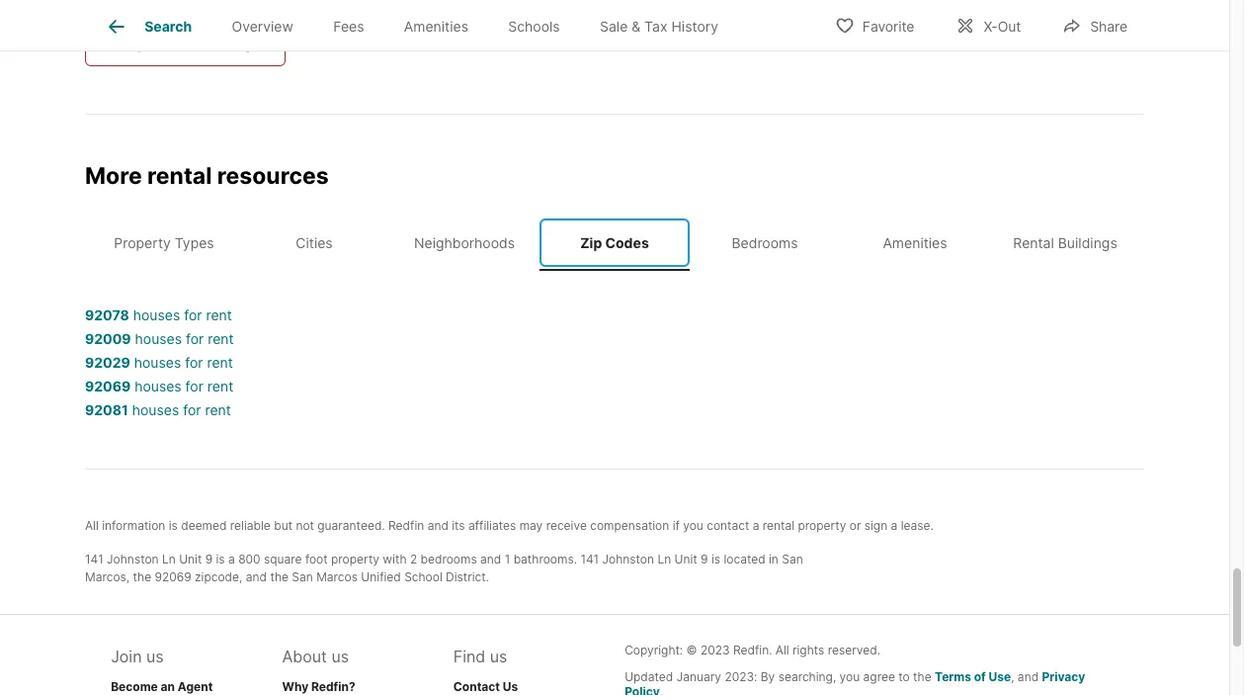 Task type: locate. For each thing, give the bounding box(es) containing it.
bedrooms
[[421, 552, 477, 567]]

1 vertical spatial tab list
[[85, 214, 1145, 271]]

favorite
[[863, 17, 915, 34]]

about
[[282, 647, 327, 667]]

0 vertical spatial amenities
[[404, 18, 469, 35]]

amenities
[[404, 18, 469, 35], [883, 234, 948, 251]]

schools tab
[[489, 3, 580, 50]]

ln down compensation
[[658, 552, 672, 567]]

a left 800
[[228, 552, 235, 567]]

is up zipcode,
[[216, 552, 225, 567]]

141
[[85, 552, 104, 567], [581, 552, 599, 567]]

0 vertical spatial rental
[[147, 162, 212, 190]]

us up "redfin?"
[[332, 647, 349, 667]]

92069
[[85, 378, 131, 395], [155, 570, 192, 585]]

92029
[[85, 354, 130, 371]]

x-out
[[984, 17, 1022, 34]]

1 vertical spatial property
[[331, 552, 380, 567]]

property
[[114, 234, 171, 251]]

information
[[102, 518, 165, 533]]

copyright:
[[625, 643, 683, 658]]

1 horizontal spatial property
[[798, 518, 847, 533]]

0 horizontal spatial the
[[133, 570, 151, 585]]

1 horizontal spatial you
[[840, 670, 860, 684]]

you right if
[[683, 518, 704, 533]]

bedrooms tab
[[690, 218, 840, 267]]

1 horizontal spatial all
[[776, 643, 790, 658]]

is
[[169, 518, 178, 533], [216, 552, 225, 567], [712, 552, 721, 567]]

property types tab
[[89, 218, 239, 267]]

zip codes tab
[[540, 218, 690, 267]]

us right find
[[490, 647, 508, 667]]

x-
[[984, 17, 998, 34]]

1 horizontal spatial 92069
[[155, 570, 192, 585]]

search link
[[105, 15, 192, 39]]

141 down the receive
[[581, 552, 599, 567]]

rental buildings
[[1014, 234, 1118, 251]]

tab list containing search
[[85, 0, 755, 50]]

2 horizontal spatial us
[[490, 647, 508, 667]]

0 vertical spatial 92069
[[85, 378, 131, 395]]

9 up zipcode,
[[205, 552, 213, 567]]

to
[[899, 670, 910, 684]]

3 us from the left
[[490, 647, 508, 667]]

unit down if
[[675, 552, 698, 567]]

0 horizontal spatial unit
[[179, 552, 202, 567]]

join us
[[111, 647, 164, 667]]

marcos
[[317, 570, 358, 585]]

join
[[111, 647, 142, 667]]

0 horizontal spatial rental
[[147, 162, 212, 190]]

141 up marcos,
[[85, 552, 104, 567]]

types
[[175, 234, 214, 251]]

updated
[[625, 670, 674, 684]]

cities tab
[[239, 218, 390, 267]]

rental right more at the left top of the page
[[147, 162, 212, 190]]

1 ln from the left
[[162, 552, 176, 567]]

located
[[724, 552, 766, 567]]

0 horizontal spatial 92069
[[85, 378, 131, 395]]

1 horizontal spatial 9
[[701, 552, 708, 567]]

us for find us
[[490, 647, 508, 667]]

bedrooms
[[732, 234, 798, 251]]

you down reserved.
[[840, 670, 860, 684]]

san down the foot
[[292, 570, 313, 585]]

is left deemed
[[169, 518, 178, 533]]

out
[[998, 17, 1022, 34]]

0 horizontal spatial amenities
[[404, 18, 469, 35]]

cities
[[296, 234, 333, 251]]

2023
[[701, 643, 730, 658]]

san right in on the right bottom of page
[[782, 552, 804, 567]]

2 horizontal spatial a
[[891, 518, 898, 533]]

tax
[[645, 18, 668, 35]]

0 vertical spatial all
[[85, 518, 99, 533]]

1 vertical spatial 92069
[[155, 570, 192, 585]]

property
[[798, 518, 847, 533], [331, 552, 380, 567]]

0 horizontal spatial property
[[331, 552, 380, 567]]

more rental resources
[[85, 162, 329, 190]]

lease.
[[901, 518, 934, 533]]

may
[[520, 518, 543, 533]]

buildings
[[1059, 234, 1118, 251]]

sale & tax history tab
[[580, 3, 739, 50]]

reserved.
[[828, 643, 881, 658]]

us for about us
[[332, 647, 349, 667]]

amenities for 'amenities' tab to the right
[[883, 234, 948, 251]]

the right 'to'
[[914, 670, 932, 684]]

not
[[296, 518, 314, 533]]

a right sign
[[891, 518, 898, 533]]

its
[[452, 518, 465, 533]]

january
[[677, 670, 722, 684]]

updated january 2023: by searching, you agree to the terms of use , and
[[625, 670, 1043, 684]]

1 vertical spatial you
[[840, 670, 860, 684]]

1 horizontal spatial johnston
[[603, 552, 655, 567]]

9 left located
[[701, 552, 708, 567]]

0 horizontal spatial san
[[292, 570, 313, 585]]

neighborhoods tab
[[390, 218, 540, 267]]

tab list
[[85, 0, 755, 50], [85, 214, 1145, 271]]

an
[[161, 680, 175, 694]]

1 horizontal spatial is
[[216, 552, 225, 567]]

1 vertical spatial amenities
[[883, 234, 948, 251]]

0 horizontal spatial johnston
[[107, 552, 159, 567]]

become an agent button
[[111, 680, 213, 694]]

us right join
[[146, 647, 164, 667]]

2 9 from the left
[[701, 552, 708, 567]]

find
[[454, 647, 486, 667]]

and right ,
[[1018, 670, 1039, 684]]

but
[[274, 518, 293, 533]]

1 horizontal spatial amenities
[[883, 234, 948, 251]]

1 us from the left
[[146, 647, 164, 667]]

9
[[205, 552, 213, 567], [701, 552, 708, 567]]

all information is deemed reliable but not guaranteed. redfin and its affiliates may receive compensation if you contact a rental property or sign a lease.
[[85, 518, 934, 533]]

2 ln from the left
[[658, 552, 672, 567]]

the right marcos,
[[133, 570, 151, 585]]

1 tab list from the top
[[85, 0, 755, 50]]

rental
[[1014, 234, 1055, 251]]

rent
[[206, 307, 232, 324], [208, 330, 234, 347], [207, 354, 233, 371], [207, 378, 234, 395], [205, 402, 231, 418]]

us
[[146, 647, 164, 667], [332, 647, 349, 667], [490, 647, 508, 667]]

is left located
[[712, 552, 721, 567]]

92069 inside 141 johnston ln unit 9 is a 800 square foot property with 2 bedrooms and 1 bathrooms. 141 johnston ln unit 9 is located in san marcos, the 92069 zipcode, and the san marcos unified school district.
[[155, 570, 192, 585]]

unit up zipcode,
[[179, 552, 202, 567]]

0 horizontal spatial you
[[683, 518, 704, 533]]

1 horizontal spatial us
[[332, 647, 349, 667]]

property up marcos
[[331, 552, 380, 567]]

if
[[673, 518, 680, 533]]

you
[[683, 518, 704, 533], [840, 670, 860, 684]]

all left rights
[[776, 643, 790, 658]]

800
[[238, 552, 261, 567]]

1 horizontal spatial amenities tab
[[840, 218, 991, 267]]

0 horizontal spatial 141
[[85, 552, 104, 567]]

all left information
[[85, 518, 99, 533]]

rental
[[147, 162, 212, 190], [763, 518, 795, 533]]

a right the contact
[[753, 518, 760, 533]]

1 vertical spatial amenities tab
[[840, 218, 991, 267]]

1 vertical spatial san
[[292, 570, 313, 585]]

property left or on the right
[[798, 518, 847, 533]]

92069 left zipcode,
[[155, 570, 192, 585]]

the
[[133, 570, 151, 585], [270, 570, 289, 585], [914, 670, 932, 684]]

92069 inside 92078 houses for rent 92009 houses for rent 92029 houses for rent 92069 houses for rent 92081 houses for rent
[[85, 378, 131, 395]]

contact
[[707, 518, 750, 533]]

amenities tab
[[384, 3, 489, 50], [840, 218, 991, 267]]

favorite button
[[818, 4, 932, 45]]

0 vertical spatial property
[[798, 518, 847, 533]]

1 vertical spatial rental
[[763, 518, 795, 533]]

the down square
[[270, 570, 289, 585]]

0 horizontal spatial a
[[228, 552, 235, 567]]

1 horizontal spatial a
[[753, 518, 760, 533]]

rental up in on the right bottom of page
[[763, 518, 795, 533]]

compensation
[[591, 518, 670, 533]]

1 horizontal spatial san
[[782, 552, 804, 567]]

0 horizontal spatial amenities tab
[[384, 3, 489, 50]]

tab list containing property types
[[85, 214, 1145, 271]]

0 vertical spatial tab list
[[85, 0, 755, 50]]

neighborhoods
[[414, 234, 515, 251]]

1 horizontal spatial 141
[[581, 552, 599, 567]]

this
[[173, 33, 202, 52]]

92069 down 92029
[[85, 378, 131, 395]]

0 horizontal spatial ln
[[162, 552, 176, 567]]

&
[[632, 18, 641, 35]]

privacy policy link
[[625, 670, 1086, 695]]

1 horizontal spatial ln
[[658, 552, 672, 567]]

agree
[[864, 670, 896, 684]]

foot
[[305, 552, 328, 567]]

0 horizontal spatial 9
[[205, 552, 213, 567]]

more
[[85, 162, 142, 190]]

resources
[[217, 162, 329, 190]]

2 horizontal spatial is
[[712, 552, 721, 567]]

history
[[672, 18, 719, 35]]

0 horizontal spatial us
[[146, 647, 164, 667]]

johnston up marcos,
[[107, 552, 159, 567]]

1 horizontal spatial the
[[270, 570, 289, 585]]

1 horizontal spatial unit
[[675, 552, 698, 567]]

johnston down compensation
[[603, 552, 655, 567]]

2 us from the left
[[332, 647, 349, 667]]

2 tab list from the top
[[85, 214, 1145, 271]]

1 141 from the left
[[85, 552, 104, 567]]

agent
[[178, 680, 213, 694]]

ln down information
[[162, 552, 176, 567]]

141 johnston ln unit 9 is a 800 square foot property with 2 bedrooms and 1 bathrooms. 141 johnston ln unit 9 is located in san marcos, the 92069 zipcode, and the san marcos unified school district.
[[85, 552, 804, 585]]



Task type: describe. For each thing, give the bounding box(es) containing it.
1 johnston from the left
[[107, 552, 159, 567]]

fees tab
[[313, 3, 384, 50]]

contact us button
[[454, 680, 518, 694]]

©
[[687, 643, 698, 658]]

sale & tax history
[[600, 18, 719, 35]]

92078 houses for rent 92009 houses for rent 92029 houses for rent 92069 houses for rent 92081 houses for rent
[[85, 307, 234, 418]]

1 vertical spatial all
[[776, 643, 790, 658]]

1
[[505, 552, 510, 567]]

search
[[145, 18, 192, 35]]

codes
[[606, 234, 649, 251]]

overview
[[232, 18, 294, 35]]

redfin?
[[311, 680, 356, 694]]

property inside 141 johnston ln unit 9 is a 800 square foot property with 2 bedrooms and 1 bathrooms. 141 johnston ln unit 9 is located in san marcos, the 92069 zipcode, and the san marcos unified school district.
[[331, 552, 380, 567]]

x-out button
[[940, 4, 1038, 45]]

0 horizontal spatial is
[[169, 518, 178, 533]]

property types
[[114, 234, 214, 251]]

1 unit from the left
[[179, 552, 202, 567]]

affiliates
[[469, 518, 516, 533]]

become an agent
[[111, 680, 213, 694]]

0 vertical spatial you
[[683, 518, 704, 533]]

contact us
[[454, 680, 518, 694]]

zip codes
[[581, 234, 649, 251]]

us
[[503, 680, 518, 694]]

searching,
[[779, 670, 837, 684]]

and left the 1 in the bottom of the page
[[481, 552, 502, 567]]

policy
[[625, 684, 660, 695]]

district.
[[446, 570, 489, 585]]

amenities for the top 'amenities' tab
[[404, 18, 469, 35]]

sign
[[865, 518, 888, 533]]

redfin.
[[734, 643, 773, 658]]

use
[[989, 670, 1012, 684]]

marcos,
[[85, 570, 130, 585]]

rights
[[793, 643, 825, 658]]

listing
[[206, 33, 253, 52]]

1 9 from the left
[[205, 552, 213, 567]]

square
[[264, 552, 302, 567]]

sale
[[600, 18, 628, 35]]

92081
[[85, 402, 128, 418]]

92009
[[85, 330, 131, 347]]

0 horizontal spatial all
[[85, 518, 99, 533]]

become
[[111, 680, 158, 694]]

overview tab
[[212, 3, 313, 50]]

report this listing button
[[85, 19, 285, 66]]

privacy policy
[[625, 670, 1086, 695]]

and down 800
[[246, 570, 267, 585]]

us for join us
[[146, 647, 164, 667]]

guaranteed.
[[318, 518, 385, 533]]

share button
[[1046, 4, 1145, 45]]

why
[[282, 680, 309, 694]]

and left its
[[428, 518, 449, 533]]

2023:
[[725, 670, 758, 684]]

terms of use link
[[935, 670, 1012, 684]]

or
[[850, 518, 862, 533]]

with
[[383, 552, 407, 567]]

2 141 from the left
[[581, 552, 599, 567]]

more rental resources heading
[[85, 162, 1145, 214]]

0 vertical spatial san
[[782, 552, 804, 567]]

a inside 141 johnston ln unit 9 is a 800 square foot property with 2 bedrooms and 1 bathrooms. 141 johnston ln unit 9 is located in san marcos, the 92069 zipcode, and the san marcos unified school district.
[[228, 552, 235, 567]]

school
[[405, 570, 443, 585]]

92078
[[85, 307, 129, 324]]

2 horizontal spatial the
[[914, 670, 932, 684]]

terms
[[935, 670, 972, 684]]

by
[[761, 670, 775, 684]]

unified
[[361, 570, 401, 585]]

reliable
[[230, 518, 271, 533]]

rental inside more rental resources heading
[[147, 162, 212, 190]]

report
[[118, 33, 170, 52]]

2 unit from the left
[[675, 552, 698, 567]]

why redfin? button
[[282, 680, 356, 694]]

report this listing
[[118, 33, 253, 52]]

schools
[[509, 18, 560, 35]]

in
[[769, 552, 779, 567]]

redfin
[[389, 518, 424, 533]]

share
[[1091, 17, 1128, 34]]

privacy
[[1043, 670, 1086, 684]]

zipcode,
[[195, 570, 243, 585]]

1 horizontal spatial rental
[[763, 518, 795, 533]]

2
[[410, 552, 417, 567]]

0 vertical spatial amenities tab
[[384, 3, 489, 50]]

deemed
[[181, 518, 227, 533]]

2 johnston from the left
[[603, 552, 655, 567]]

receive
[[546, 518, 587, 533]]

find us
[[454, 647, 508, 667]]

zip
[[581, 234, 602, 251]]

of
[[975, 670, 986, 684]]

contact
[[454, 680, 500, 694]]

rental buildings tab
[[991, 218, 1141, 267]]

bathrooms.
[[514, 552, 577, 567]]

why redfin?
[[282, 680, 356, 694]]



Task type: vqa. For each thing, say whether or not it's contained in the screenshot.
Unit
yes



